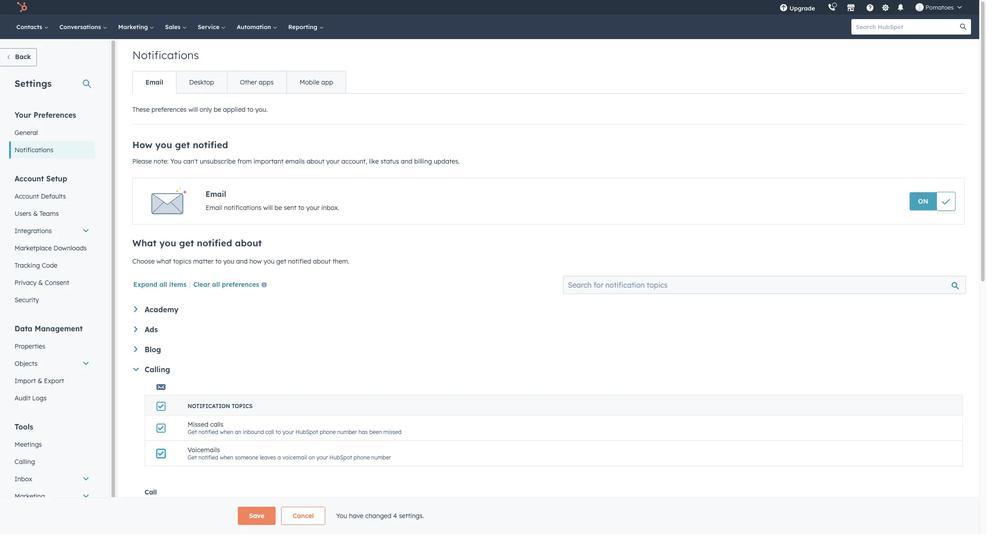 Task type: vqa. For each thing, say whether or not it's contained in the screenshot.
the leftmost HubSpot
yes



Task type: locate. For each thing, give the bounding box(es) containing it.
all inside button
[[212, 281, 220, 289]]

1 horizontal spatial preferences
[[222, 281, 259, 289]]

to right the sent
[[298, 204, 305, 212]]

1 horizontal spatial number
[[371, 455, 391, 461]]

search button
[[956, 19, 971, 35]]

get inside missed calls get notified when an inbound call to your hubspot phone number has been missed
[[188, 429, 197, 436]]

hubspot up on on the bottom of the page
[[296, 429, 318, 436]]

notified
[[193, 139, 228, 151], [197, 237, 232, 249], [288, 258, 311, 266], [198, 429, 218, 436], [198, 455, 218, 461]]

topics right what
[[173, 258, 191, 266]]

automation link
[[231, 15, 283, 39]]

0 vertical spatial you
[[170, 157, 182, 166]]

0 vertical spatial hubspot
[[296, 429, 318, 436]]

hubspot inside the voicemails get notified when someone leaves a voicemail on your hubspot phone number
[[330, 455, 352, 461]]

1 horizontal spatial marketing
[[118, 23, 150, 30]]

all
[[159, 281, 167, 289], [212, 281, 220, 289]]

0 horizontal spatial you
[[170, 157, 182, 166]]

1 get from the top
[[188, 429, 197, 436]]

account for account setup
[[15, 174, 44, 183]]

your inside the voicemails get notified when someone leaves a voicemail on your hubspot phone number
[[317, 455, 328, 461]]

phone inside the voicemails get notified when someone leaves a voicemail on your hubspot phone number
[[354, 455, 370, 461]]

phone for voicemails
[[354, 455, 370, 461]]

all right clear
[[212, 281, 220, 289]]

get up can't
[[175, 139, 190, 151]]

& right users
[[33, 210, 38, 218]]

about
[[307, 157, 325, 166], [235, 237, 262, 249], [313, 258, 331, 266]]

1 all from the left
[[159, 281, 167, 289]]

1 vertical spatial and
[[236, 258, 248, 266]]

from
[[237, 157, 252, 166]]

notified left them.
[[288, 258, 311, 266]]

and left how
[[236, 258, 248, 266]]

caret image
[[134, 347, 137, 353], [133, 368, 139, 371]]

these
[[132, 106, 150, 114]]

logs
[[32, 394, 47, 403]]

you right how
[[264, 258, 275, 266]]

notification topics
[[188, 403, 253, 410], [188, 525, 253, 532]]

2 when from the top
[[220, 455, 233, 461]]

marketing inside button
[[15, 493, 45, 501]]

marketplaces button
[[842, 0, 861, 15]]

& left export
[[38, 377, 42, 385]]

& for teams
[[33, 210, 38, 218]]

be right only
[[214, 106, 221, 114]]

meetings
[[15, 441, 42, 449]]

mobile
[[300, 78, 320, 86]]

0 horizontal spatial will
[[188, 106, 198, 114]]

0 vertical spatial email
[[146, 78, 163, 86]]

1 horizontal spatial be
[[275, 204, 282, 212]]

get down missed
[[188, 455, 197, 461]]

phone down has
[[354, 455, 370, 461]]

1 vertical spatial phone
[[354, 455, 370, 461]]

1 vertical spatial when
[[220, 455, 233, 461]]

notifications
[[132, 48, 199, 62], [15, 146, 53, 154]]

1 horizontal spatial all
[[212, 281, 220, 289]]

number inside the voicemails get notified when someone leaves a voicemail on your hubspot phone number
[[371, 455, 391, 461]]

get
[[175, 139, 190, 151], [179, 237, 194, 249], [276, 258, 286, 266]]

to
[[247, 106, 254, 114], [298, 204, 305, 212], [215, 258, 222, 266], [276, 429, 281, 436]]

& right privacy
[[38, 279, 43, 287]]

calls
[[210, 421, 223, 429]]

notification topics down save
[[188, 525, 253, 532]]

defaults
[[41, 192, 66, 201]]

0 vertical spatial be
[[214, 106, 221, 114]]

1 account from the top
[[15, 174, 44, 183]]

when left someone
[[220, 455, 233, 461]]

caret image inside "blog" dropdown button
[[134, 347, 137, 353]]

number down the been
[[371, 455, 391, 461]]

1 horizontal spatial will
[[263, 204, 273, 212]]

billing
[[414, 157, 432, 166]]

2 get from the top
[[188, 455, 197, 461]]

import & export link
[[9, 373, 95, 390]]

1 vertical spatial topics
[[232, 403, 253, 410]]

will for be
[[263, 204, 273, 212]]

0 horizontal spatial be
[[214, 106, 221, 114]]

caret image inside 'ads' dropdown button
[[134, 327, 137, 332]]

about right emails
[[307, 157, 325, 166]]

when left "an"
[[220, 429, 233, 436]]

please
[[132, 157, 152, 166]]

1 vertical spatial be
[[275, 204, 282, 212]]

get up matter
[[179, 237, 194, 249]]

0 horizontal spatial all
[[159, 281, 167, 289]]

notified up the voicemails
[[198, 429, 218, 436]]

0 vertical spatial caret image
[[134, 347, 137, 353]]

1 vertical spatial notification
[[188, 525, 230, 532]]

1 caret image from the top
[[134, 307, 137, 312]]

back
[[15, 53, 31, 61]]

0 vertical spatial number
[[337, 429, 357, 436]]

1 vertical spatial about
[[235, 237, 262, 249]]

privacy & consent
[[15, 279, 69, 287]]

get up the voicemails
[[188, 429, 197, 436]]

1 when from the top
[[220, 429, 233, 436]]

1 vertical spatial you
[[336, 512, 347, 520]]

your
[[326, 157, 340, 166], [306, 204, 320, 212], [283, 429, 294, 436], [317, 455, 328, 461]]

when inside missed calls get notified when an inbound call to your hubspot phone number has been missed
[[220, 429, 233, 436]]

notifications image
[[897, 4, 905, 12]]

and left billing
[[401, 157, 413, 166]]

2 vertical spatial &
[[38, 377, 42, 385]]

2 vertical spatial topics
[[232, 525, 253, 532]]

0 horizontal spatial number
[[337, 429, 357, 436]]

0 vertical spatial caret image
[[134, 307, 137, 312]]

will left the sent
[[263, 204, 273, 212]]

when
[[220, 429, 233, 436], [220, 455, 233, 461]]

marketplace downloads link
[[9, 240, 95, 257]]

1 vertical spatial caret image
[[133, 368, 139, 371]]

topics down save
[[232, 525, 253, 532]]

hubspot
[[296, 429, 318, 436], [330, 455, 352, 461]]

your inside missed calls get notified when an inbound call to your hubspot phone number has been missed
[[283, 429, 294, 436]]

will for only
[[188, 106, 198, 114]]

&
[[33, 210, 38, 218], [38, 279, 43, 287], [38, 377, 42, 385]]

topics up "an"
[[232, 403, 253, 410]]

to right the call
[[276, 429, 281, 436]]

when inside the voicemails get notified when someone leaves a voicemail on your hubspot phone number
[[220, 455, 233, 461]]

1 vertical spatial get
[[188, 455, 197, 461]]

0 vertical spatial will
[[188, 106, 198, 114]]

calling link
[[9, 454, 95, 471]]

number inside missed calls get notified when an inbound call to your hubspot phone number has been missed
[[337, 429, 357, 436]]

marketing
[[118, 23, 150, 30], [15, 493, 45, 501]]

choose
[[132, 258, 155, 266]]

expand
[[133, 281, 158, 289]]

0 vertical spatial phone
[[320, 429, 336, 436]]

email up these
[[146, 78, 163, 86]]

0 horizontal spatial marketing
[[15, 493, 45, 501]]

notified for how you get notified
[[193, 139, 228, 151]]

caret image inside calling dropdown button
[[133, 368, 139, 371]]

menu
[[773, 0, 969, 15]]

caret image left academy
[[134, 307, 137, 312]]

preferences down choose what topics matter to you and how you get notified about them.
[[222, 281, 259, 289]]

caret image
[[134, 307, 137, 312], [134, 327, 137, 332]]

caret image left ads
[[134, 327, 137, 332]]

email up 'notifications' on the top left of the page
[[206, 190, 226, 199]]

number
[[337, 429, 357, 436], [371, 455, 391, 461]]

notifications down general
[[15, 146, 53, 154]]

& inside data management element
[[38, 377, 42, 385]]

mobile app button
[[286, 71, 346, 93]]

marketing down inbox
[[15, 493, 45, 501]]

1 vertical spatial calling
[[15, 458, 35, 466]]

2 caret image from the top
[[134, 327, 137, 332]]

account for account defaults
[[15, 192, 39, 201]]

0 horizontal spatial phone
[[320, 429, 336, 436]]

calling down the blog
[[145, 365, 170, 374]]

clear all preferences button
[[193, 280, 271, 291]]

0 vertical spatial account
[[15, 174, 44, 183]]

phone inside missed calls get notified when an inbound call to your hubspot phone number has been missed
[[320, 429, 336, 436]]

1 vertical spatial marketing
[[15, 493, 45, 501]]

get
[[188, 429, 197, 436], [188, 455, 197, 461]]

1 vertical spatial notifications
[[15, 146, 53, 154]]

email button
[[133, 71, 176, 93]]

how
[[132, 139, 152, 151]]

1 vertical spatial caret image
[[134, 327, 137, 332]]

will left only
[[188, 106, 198, 114]]

your
[[15, 111, 31, 120]]

updates.
[[434, 157, 460, 166]]

items
[[169, 281, 187, 289]]

teams
[[40, 210, 59, 218]]

1 horizontal spatial notifications
[[132, 48, 199, 62]]

will
[[188, 106, 198, 114], [263, 204, 273, 212]]

0 vertical spatial notification topics
[[188, 403, 253, 410]]

your right on on the bottom of the page
[[317, 455, 328, 461]]

0 horizontal spatial hubspot
[[296, 429, 318, 436]]

save button
[[238, 507, 276, 525]]

account up users
[[15, 192, 39, 201]]

data
[[15, 324, 32, 333]]

0 vertical spatial preferences
[[152, 106, 187, 114]]

email
[[146, 78, 163, 86], [206, 190, 226, 199], [206, 204, 222, 212]]

notified up unsubscribe
[[193, 139, 228, 151]]

email left 'notifications' on the top left of the page
[[206, 204, 222, 212]]

inbox button
[[9, 471, 95, 488]]

tracking
[[15, 262, 40, 270]]

1 notification from the top
[[188, 403, 230, 410]]

1 vertical spatial account
[[15, 192, 39, 201]]

preferences right these
[[152, 106, 187, 114]]

and
[[401, 157, 413, 166], [236, 258, 248, 266]]

1 vertical spatial preferences
[[222, 281, 259, 289]]

0 vertical spatial get
[[188, 429, 197, 436]]

2 notification from the top
[[188, 525, 230, 532]]

notification topics up calls
[[188, 403, 253, 410]]

1 horizontal spatial you
[[336, 512, 347, 520]]

you
[[170, 157, 182, 166], [336, 512, 347, 520]]

be left the sent
[[275, 204, 282, 212]]

matter
[[193, 258, 214, 266]]

1 vertical spatial will
[[263, 204, 273, 212]]

contacts
[[16, 23, 44, 30]]

all for clear
[[212, 281, 220, 289]]

0 vertical spatial &
[[33, 210, 38, 218]]

0 horizontal spatial preferences
[[152, 106, 187, 114]]

hubspot for missed calls
[[296, 429, 318, 436]]

all left items
[[159, 281, 167, 289]]

0 vertical spatial notification
[[188, 403, 230, 410]]

notified down calls
[[198, 455, 218, 461]]

hubspot right on on the bottom of the page
[[330, 455, 352, 461]]

your right the call
[[283, 429, 294, 436]]

& inside 'link'
[[33, 210, 38, 218]]

navigation
[[132, 71, 346, 94]]

0 vertical spatial calling
[[145, 365, 170, 374]]

you left can't
[[170, 157, 182, 166]]

notified for missed calls get notified when an inbound call to your hubspot phone number has been missed
[[198, 429, 218, 436]]

0 horizontal spatial calling
[[15, 458, 35, 466]]

mobile app
[[300, 78, 333, 86]]

1 vertical spatial notification topics
[[188, 525, 253, 532]]

1 horizontal spatial calling
[[145, 365, 170, 374]]

consent
[[45, 279, 69, 287]]

pomatoes
[[926, 4, 954, 11]]

voicemail
[[282, 455, 307, 461]]

account
[[15, 174, 44, 183], [15, 192, 39, 201]]

menu item
[[822, 0, 824, 15]]

0 vertical spatial marketing
[[118, 23, 150, 30]]

properties
[[15, 343, 45, 351]]

0 vertical spatial when
[[220, 429, 233, 436]]

you up 'clear all preferences'
[[223, 258, 234, 266]]

0 vertical spatial and
[[401, 157, 413, 166]]

0 vertical spatial topics
[[173, 258, 191, 266]]

get right how
[[276, 258, 286, 266]]

changed
[[365, 512, 392, 520]]

caret image inside academy dropdown button
[[134, 307, 137, 312]]

1 vertical spatial hubspot
[[330, 455, 352, 461]]

Search HubSpot search field
[[852, 19, 963, 35]]

account up 'account defaults'
[[15, 174, 44, 183]]

number left has
[[337, 429, 357, 436]]

1 horizontal spatial phone
[[354, 455, 370, 461]]

inbound
[[243, 429, 264, 436]]

about up how
[[235, 237, 262, 249]]

what you get notified about
[[132, 237, 262, 249]]

tracking code link
[[9, 257, 95, 274]]

notifications down the 'sales'
[[132, 48, 199, 62]]

1 horizontal spatial hubspot
[[330, 455, 352, 461]]

help image
[[866, 4, 874, 12]]

2 account from the top
[[15, 192, 39, 201]]

1 horizontal spatial and
[[401, 157, 413, 166]]

data management element
[[9, 324, 95, 407]]

phone left has
[[320, 429, 336, 436]]

hubspot inside missed calls get notified when an inbound call to your hubspot phone number has been missed
[[296, 429, 318, 436]]

marketing left the 'sales'
[[118, 23, 150, 30]]

reporting
[[288, 23, 319, 30]]

calling up inbox
[[15, 458, 35, 466]]

2 all from the left
[[212, 281, 220, 289]]

0 vertical spatial about
[[307, 157, 325, 166]]

tools element
[[9, 422, 95, 535]]

0 vertical spatial get
[[175, 139, 190, 151]]

your left account,
[[326, 157, 340, 166]]

notifications button
[[893, 0, 909, 15]]

privacy
[[15, 279, 37, 287]]

topics
[[173, 258, 191, 266], [232, 403, 253, 410], [232, 525, 253, 532]]

your preferences
[[15, 111, 76, 120]]

1 vertical spatial number
[[371, 455, 391, 461]]

notified inside missed calls get notified when an inbound call to your hubspot phone number has been missed
[[198, 429, 218, 436]]

you
[[155, 139, 172, 151], [159, 237, 176, 249], [223, 258, 234, 266], [264, 258, 275, 266]]

1 vertical spatial get
[[179, 237, 194, 249]]

1 vertical spatial &
[[38, 279, 43, 287]]

about left them.
[[313, 258, 331, 266]]

you left "have"
[[336, 512, 347, 520]]

privacy & consent link
[[9, 274, 95, 292]]

conversations link
[[54, 15, 113, 39]]

0 vertical spatial notifications
[[132, 48, 199, 62]]

2 notification topics from the top
[[188, 525, 253, 532]]

expand all items button
[[133, 281, 187, 289]]

0 horizontal spatial notifications
[[15, 146, 53, 154]]

notified up matter
[[197, 237, 232, 249]]

calling button
[[133, 365, 963, 374]]

management
[[35, 324, 83, 333]]



Task type: describe. For each thing, give the bounding box(es) containing it.
what
[[157, 258, 171, 266]]

2 vertical spatial get
[[276, 258, 286, 266]]

inbox.
[[321, 204, 339, 212]]

marketplace
[[15, 244, 52, 253]]

tools
[[15, 423, 33, 432]]

notifications link
[[9, 141, 95, 159]]

integrations
[[15, 227, 52, 235]]

import & export
[[15, 377, 64, 385]]

tyler black image
[[916, 3, 924, 11]]

has
[[359, 429, 368, 436]]

number for voicemails
[[371, 455, 391, 461]]

navigation containing email
[[132, 71, 346, 94]]

hubspot link
[[11, 2, 34, 13]]

data management
[[15, 324, 83, 333]]

2 vertical spatial about
[[313, 258, 331, 266]]

save
[[249, 512, 264, 520]]

apps
[[259, 78, 274, 86]]

1 vertical spatial email
[[206, 190, 226, 199]]

get inside the voicemails get notified when someone leaves a voicemail on your hubspot phone number
[[188, 455, 197, 461]]

& for export
[[38, 377, 42, 385]]

caret image for calling
[[133, 368, 139, 371]]

upgrade
[[790, 5, 815, 12]]

users
[[15, 210, 31, 218]]

academy button
[[134, 305, 963, 314]]

4
[[393, 512, 397, 520]]

& for consent
[[38, 279, 43, 287]]

clear all preferences
[[193, 281, 259, 289]]

2 vertical spatial email
[[206, 204, 222, 212]]

call
[[145, 489, 157, 497]]

get for notifications
[[175, 139, 190, 151]]

upgrade image
[[780, 4, 788, 12]]

0 horizontal spatial and
[[236, 258, 248, 266]]

emails
[[285, 157, 305, 166]]

your left inbox.
[[306, 204, 320, 212]]

1 notification topics from the top
[[188, 403, 253, 410]]

search image
[[960, 24, 967, 30]]

expand all items
[[133, 281, 187, 289]]

users & teams link
[[9, 205, 95, 222]]

hubspot image
[[16, 2, 27, 13]]

your for about
[[326, 157, 340, 166]]

settings link
[[880, 3, 891, 12]]

number for missed calls
[[337, 429, 357, 436]]

account setup
[[15, 174, 67, 183]]

hubspot for voicemails
[[330, 455, 352, 461]]

notified for what you get notified about
[[197, 237, 232, 249]]

settings.
[[399, 512, 424, 520]]

email inside button
[[146, 78, 163, 86]]

an
[[235, 429, 241, 436]]

all for expand
[[159, 281, 167, 289]]

code
[[42, 262, 57, 270]]

you up what
[[159, 237, 176, 249]]

help button
[[863, 0, 878, 15]]

have
[[349, 512, 364, 520]]

phone for missed calls
[[320, 429, 336, 436]]

import
[[15, 377, 36, 385]]

Search for notification topics search field
[[563, 276, 966, 294]]

pomatoes button
[[910, 0, 968, 15]]

your preferences element
[[9, 110, 95, 159]]

general link
[[9, 124, 95, 141]]

status
[[381, 157, 399, 166]]

to left you.
[[247, 106, 254, 114]]

export
[[44, 377, 64, 385]]

preferences inside clear all preferences button
[[222, 281, 259, 289]]

what
[[132, 237, 157, 249]]

setup
[[46, 174, 67, 183]]

account setup element
[[9, 174, 95, 309]]

get for how you get notified
[[179, 237, 194, 249]]

your for to
[[283, 429, 294, 436]]

blog
[[145, 345, 161, 354]]

properties link
[[9, 338, 95, 355]]

voicemails get notified when someone leaves a voicemail on your hubspot phone number
[[188, 446, 391, 461]]

your for on
[[317, 455, 328, 461]]

calling icon image
[[828, 4, 836, 12]]

app
[[321, 78, 333, 86]]

desktop
[[189, 78, 214, 86]]

other apps button
[[227, 71, 286, 93]]

caret image for academy
[[134, 307, 137, 312]]

marketplace downloads
[[15, 244, 87, 253]]

security
[[15, 296, 39, 304]]

caret image for blog
[[134, 347, 137, 353]]

settings image
[[882, 4, 890, 12]]

applied
[[223, 106, 246, 114]]

missed
[[188, 421, 208, 429]]

choose what topics matter to you and how you get notified about them.
[[132, 258, 350, 266]]

been
[[369, 429, 382, 436]]

marketing link
[[113, 15, 160, 39]]

cancel
[[293, 512, 314, 520]]

email notifications will be sent to your inbox.
[[206, 204, 339, 212]]

academy
[[145, 305, 179, 314]]

notified inside the voicemails get notified when someone leaves a voicemail on your hubspot phone number
[[198, 455, 218, 461]]

audit logs link
[[9, 390, 95, 407]]

caret image for ads
[[134, 327, 137, 332]]

back link
[[0, 48, 37, 66]]

audit
[[15, 394, 30, 403]]

to right matter
[[215, 258, 222, 266]]

you have changed 4 settings.
[[336, 512, 424, 520]]

calling inside tools element
[[15, 458, 35, 466]]

you up note:
[[155, 139, 172, 151]]

objects
[[15, 360, 37, 368]]

menu containing pomatoes
[[773, 0, 969, 15]]

marketing button
[[9, 488, 95, 505]]

missed calls get notified when an inbound call to your hubspot phone number has been missed
[[188, 421, 402, 436]]

settings
[[15, 78, 52, 89]]

ads
[[145, 325, 158, 334]]

on
[[918, 197, 929, 206]]

contacts link
[[11, 15, 54, 39]]

calling icon button
[[824, 1, 840, 13]]

you.
[[255, 106, 268, 114]]

users & teams
[[15, 210, 59, 218]]

can't
[[183, 157, 198, 166]]

reporting link
[[283, 15, 329, 39]]

account defaults link
[[9, 188, 95, 205]]

sent
[[284, 204, 297, 212]]

to inside missed calls get notified when an inbound call to your hubspot phone number has been missed
[[276, 429, 281, 436]]

missed
[[384, 429, 402, 436]]

notifications inside 'link'
[[15, 146, 53, 154]]

marketplaces image
[[847, 4, 855, 12]]

ads button
[[134, 325, 963, 334]]

meetings link
[[9, 436, 95, 454]]

automation
[[237, 23, 273, 30]]

downloads
[[54, 244, 87, 253]]

only
[[200, 106, 212, 114]]

account,
[[341, 157, 367, 166]]

tracking code
[[15, 262, 57, 270]]



